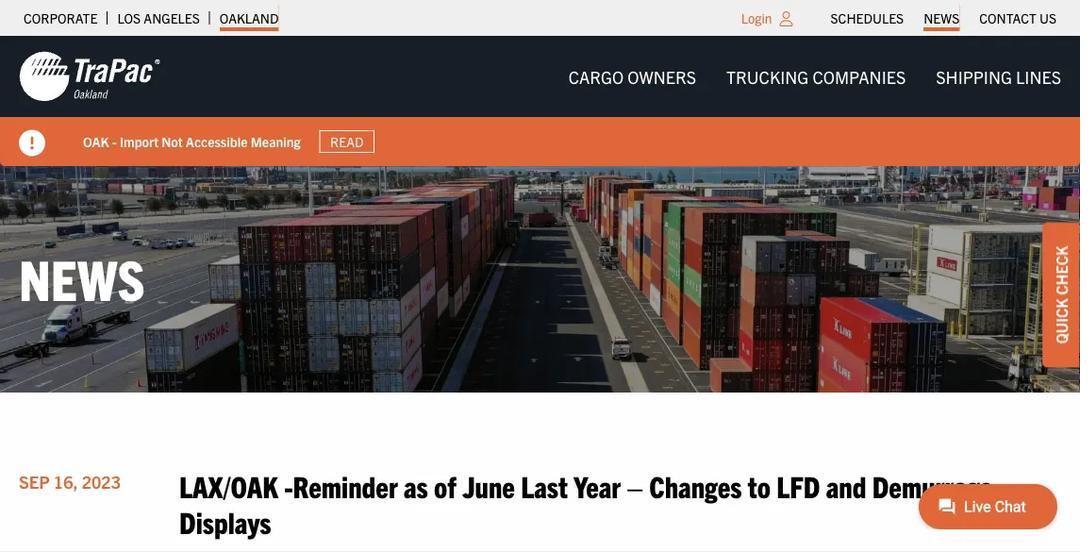 Task type: vqa. For each thing, say whether or not it's contained in the screenshot.
above
no



Task type: describe. For each thing, give the bounding box(es) containing it.
shipping lines
[[937, 66, 1062, 87]]

menu bar inside banner
[[554, 57, 1077, 96]]

- for import
[[112, 133, 117, 150]]

oakland image
[[19, 50, 160, 103]]

june
[[463, 467, 515, 504]]

lax/oak -reminder as of june last year –  changes to lfd and demurrage displays article
[[0, 449, 1081, 552]]

quick check link
[[1043, 222, 1081, 367]]

to
[[748, 467, 771, 504]]

0 horizontal spatial news
[[19, 242, 145, 311]]

contact us
[[980, 9, 1057, 26]]

cargo
[[569, 66, 624, 87]]

cargo owners link
[[554, 57, 712, 96]]

us
[[1040, 9, 1057, 26]]

trucking companies link
[[712, 57, 921, 96]]

news link
[[924, 5, 960, 31]]

schedules link
[[831, 5, 904, 31]]

corporate link
[[24, 5, 98, 31]]

quick
[[1052, 299, 1071, 344]]

companies
[[813, 66, 906, 87]]

read
[[330, 133, 364, 150]]

shipping
[[937, 66, 1013, 87]]

displays
[[179, 502, 271, 539]]

angeles
[[144, 9, 200, 26]]

lfd
[[777, 467, 821, 504]]

oakland
[[220, 9, 279, 26]]

last
[[521, 467, 568, 504]]

lax/oak
[[179, 467, 278, 504]]

los
[[117, 9, 141, 26]]

trucking companies
[[727, 66, 906, 87]]

year
[[574, 467, 621, 504]]

as
[[404, 467, 428, 504]]

schedules
[[831, 9, 904, 26]]

changes
[[650, 467, 742, 504]]

oak - import not accessible meaning
[[83, 133, 301, 150]]

trucking
[[727, 66, 809, 87]]

light image
[[780, 11, 793, 26]]

import
[[120, 133, 159, 150]]

16,
[[54, 471, 78, 492]]

login
[[742, 9, 773, 26]]



Task type: locate. For each thing, give the bounding box(es) containing it.
oakland link
[[220, 5, 279, 31]]

menu bar containing schedules
[[821, 5, 1067, 31]]

quick check
[[1052, 246, 1071, 344]]

0 horizontal spatial -
[[112, 133, 117, 150]]

and
[[827, 467, 867, 504]]

-
[[112, 133, 117, 150], [284, 467, 293, 504]]

solid image
[[19, 130, 45, 156]]

check
[[1052, 246, 1071, 295]]

1 horizontal spatial -
[[284, 467, 293, 504]]

not
[[162, 133, 183, 150]]

menu bar containing cargo owners
[[554, 57, 1077, 96]]

menu bar
[[821, 5, 1067, 31], [554, 57, 1077, 96]]

cargo owners
[[569, 66, 697, 87]]

lines
[[1017, 66, 1062, 87]]

contact
[[980, 9, 1037, 26]]

1 horizontal spatial news
[[924, 9, 960, 26]]

0 vertical spatial -
[[112, 133, 117, 150]]

1 vertical spatial news
[[19, 242, 145, 311]]

banner containing cargo owners
[[0, 36, 1081, 166]]

news
[[924, 9, 960, 26], [19, 242, 145, 311]]

of
[[434, 467, 457, 504]]

oak
[[83, 133, 109, 150]]

- for reminder
[[284, 467, 293, 504]]

0 vertical spatial news
[[924, 9, 960, 26]]

accessible
[[186, 133, 248, 150]]

- right oak
[[112, 133, 117, 150]]

banner
[[0, 36, 1081, 166]]

read link
[[320, 130, 375, 153]]

contact us link
[[980, 5, 1057, 31]]

demurrage
[[873, 467, 993, 504]]

1 vertical spatial -
[[284, 467, 293, 504]]

news inside 'menu bar'
[[924, 9, 960, 26]]

menu bar up the shipping
[[821, 5, 1067, 31]]

meaning
[[251, 133, 301, 150]]

menu bar down the "light" icon
[[554, 57, 1077, 96]]

sep 16, 2023
[[19, 471, 121, 492]]

reminder
[[293, 467, 398, 504]]

–
[[627, 467, 644, 504]]

los angeles link
[[117, 5, 200, 31]]

- inside banner
[[112, 133, 117, 150]]

login link
[[742, 9, 773, 26]]

shipping lines link
[[921, 57, 1077, 96]]

0 vertical spatial menu bar
[[821, 5, 1067, 31]]

owners
[[628, 66, 697, 87]]

sep
[[19, 471, 50, 492]]

- inside lax/oak -reminder as of june last year –  changes to lfd and demurrage displays
[[284, 467, 293, 504]]

lax/oak -reminder as of june last year –  changes to lfd and demurrage displays
[[179, 467, 993, 539]]

1 vertical spatial menu bar
[[554, 57, 1077, 96]]

- right lax/oak
[[284, 467, 293, 504]]

corporate
[[24, 9, 98, 26]]

los angeles
[[117, 9, 200, 26]]

2023
[[82, 471, 121, 492]]



